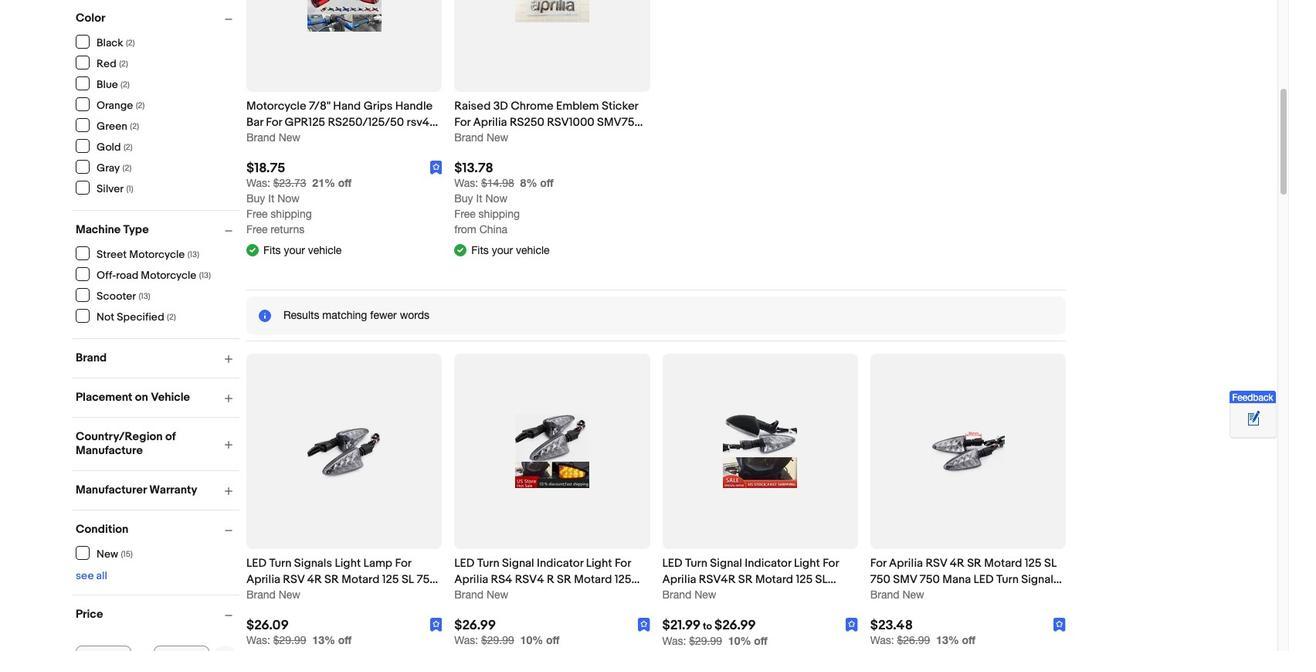 Task type: vqa. For each thing, say whether or not it's contained in the screenshot.
THE RETURNS
yes



Task type: locate. For each thing, give the bounding box(es) containing it.
bar
[[246, 115, 263, 130]]

2 buy from the left
[[454, 193, 473, 205]]

aprilia for $13.78
[[473, 115, 507, 130]]

1 horizontal spatial $29.99
[[481, 634, 514, 647]]

1 horizontal spatial buy
[[454, 193, 473, 205]]

was: $29.99 10% off down the sl750
[[454, 634, 560, 647]]

signals
[[294, 556, 332, 571], [1021, 572, 1059, 587]]

1 13% from the left
[[312, 634, 335, 647]]

4r
[[950, 556, 965, 571], [307, 572, 322, 587]]

(2) for black
[[126, 37, 135, 48]]

1 horizontal spatial fits
[[471, 244, 489, 256]]

manufacturer warranty button
[[76, 483, 239, 497]]

not
[[97, 310, 114, 323]]

0 horizontal spatial 13%
[[312, 634, 335, 647]]

silver
[[454, 132, 483, 146], [97, 182, 124, 195]]

1 horizontal spatial and text__icon image
[[454, 243, 467, 255]]

your down returns at top left
[[284, 244, 305, 256]]

was: down $18.75
[[246, 177, 270, 190]]

brand new for $18.75
[[246, 132, 300, 144]]

it down $23.73
[[268, 193, 274, 205]]

now down $14.98
[[485, 193, 508, 205]]

warranty
[[149, 483, 197, 497]]

buy down $18.75
[[246, 193, 265, 205]]

was: for $26.99
[[454, 634, 478, 647]]

off down r
[[546, 634, 560, 647]]

0 horizontal spatial signals
[[294, 556, 332, 571]]

indicator inside led turn signal indicator light for aprilia rs4 rsv4 r sr motard 125 sl750 mana
[[537, 556, 583, 571]]

mana inside for aprilia rsv 4r sr motard 125 sl 750 smv 750 mana led turn signals light lamp
[[943, 572, 971, 587]]

10%
[[520, 634, 543, 647], [728, 634, 751, 647]]

specified
[[117, 310, 164, 323]]

(2) inside black (2)
[[126, 37, 135, 48]]

r
[[547, 572, 554, 587]]

led inside led turn signal indicator light for aprilia rsv4r sr motard 125 sl 750/gt shiver
[[662, 556, 683, 571]]

new down gpr125
[[279, 132, 300, 144]]

raised 3d chrome emblem sticker for aprilia rs250 rsv1000 smv750 silver decal link
[[454, 98, 650, 146]]

brand new up $13.78
[[454, 132, 508, 144]]

signal inside led turn signal indicator light for aprilia rsv4r sr motard 125 sl 750/gt shiver
[[710, 556, 742, 571]]

raised 3d chrome emblem sticker for aprilia rs250 rsv1000 smv750 silver decal
[[454, 99, 642, 146]]

(2) for green
[[130, 121, 139, 131]]

rsv4
[[407, 115, 430, 130]]

brand new down rs4
[[454, 589, 508, 601]]

buy inside was: $23.73 21% off buy it now free shipping free returns
[[246, 193, 265, 205]]

0 horizontal spatial fits your vehicle
[[263, 244, 342, 256]]

turn inside led turn signal indicator light for aprilia rsv4r sr motard 125 sl 750/gt shiver
[[685, 556, 708, 571]]

2 vehicle from the left
[[516, 244, 550, 256]]

1 horizontal spatial smv
[[893, 572, 917, 587]]

1 horizontal spatial 4r
[[950, 556, 965, 571]]

aprc
[[274, 132, 305, 146]]

sl inside led turn signals light lamp for aprilia rsv 4r sr motard 125 sl 750 smv 750 mana
[[402, 572, 414, 587]]

your down china
[[492, 244, 513, 256]]

1 horizontal spatial lamp
[[899, 589, 928, 603]]

silver up $13.78
[[454, 132, 483, 146]]

2 horizontal spatial $29.99
[[689, 635, 722, 647]]

smv
[[893, 572, 917, 587], [246, 589, 270, 603]]

new down 3d
[[487, 132, 508, 144]]

aprilia inside led turn signal indicator light for aprilia rs4 rsv4 r sr motard 125 sl750 mana
[[454, 572, 488, 587]]

0 horizontal spatial silver
[[97, 182, 124, 195]]

$29.99 down "$26.09"
[[273, 634, 306, 647]]

13% for $26.09
[[312, 634, 335, 647]]

0 vertical spatial silver
[[454, 132, 483, 146]]

0 horizontal spatial vehicle
[[308, 244, 342, 256]]

was: $23.73 21% off buy it now free shipping free returns
[[246, 176, 352, 236]]

(2) right gray
[[123, 163, 132, 173]]

$18.75
[[246, 161, 285, 176]]

1 horizontal spatial 13%
[[936, 634, 959, 647]]

new down rs4
[[487, 589, 508, 601]]

$26.99 right to
[[714, 618, 756, 634]]

2 it from the left
[[476, 193, 482, 205]]

off for $26.09
[[338, 634, 352, 647]]

off down 'for aprilia rsv 4r sr motard 125 sl 750 smv 750 mana led turn signals light lamp' heading
[[962, 634, 976, 647]]

brand new down the rsv4r
[[662, 589, 716, 601]]

1 vertical spatial smv
[[246, 589, 270, 603]]

was: down the $21.99 on the right of page
[[662, 635, 686, 647]]

(2)
[[126, 37, 135, 48], [119, 58, 128, 68], [121, 79, 130, 89], [136, 100, 145, 110], [130, 121, 139, 131], [124, 142, 133, 152], [123, 163, 132, 173], [167, 312, 176, 322]]

rs250/125/50
[[328, 115, 404, 130]]

turn for $21.99
[[685, 556, 708, 571]]

light
[[335, 556, 361, 571], [586, 556, 612, 571], [794, 556, 820, 571], [870, 589, 896, 603]]

sl
[[1044, 556, 1057, 571], [402, 572, 414, 587], [815, 572, 828, 587]]

placement on vehicle
[[76, 390, 190, 405]]

1 horizontal spatial now
[[485, 193, 508, 205]]

it down $14.98
[[476, 193, 482, 205]]

1 horizontal spatial vehicle
[[516, 244, 550, 256]]

0 horizontal spatial buy
[[246, 193, 265, 205]]

(2) inside red (2)
[[119, 58, 128, 68]]

brand new for $13.78
[[454, 132, 508, 144]]

10% down $21.99 to $26.99
[[728, 634, 751, 647]]

1 vehicle from the left
[[308, 244, 342, 256]]

led turn signal indicator light for aprilia rs4 rsv4 r sr motard 125 sl750 mana heading
[[454, 556, 640, 603]]

vehicle down was: $23.73 21% off buy it now free shipping free returns
[[308, 244, 342, 256]]

aprilia up "$26.09"
[[246, 572, 280, 587]]

1 horizontal spatial signals
[[1021, 572, 1059, 587]]

(2) inside orange (2)
[[136, 100, 145, 110]]

(13)
[[187, 249, 199, 259], [199, 270, 211, 280], [139, 291, 150, 301]]

and text__icon image down was: $23.73 21% off buy it now free shipping free returns
[[246, 243, 259, 255]]

rs4
[[491, 572, 512, 587]]

(2) right the black
[[126, 37, 135, 48]]

$23.48
[[870, 618, 913, 634]]

(2) inside gray (2)
[[123, 163, 132, 173]]

silver left the '(1)'
[[97, 182, 124, 195]]

street motorcycle (13)
[[97, 248, 199, 261]]

3d
[[493, 99, 508, 114]]

fits down china
[[471, 244, 489, 256]]

signals inside led turn signals light lamp for aprilia rsv 4r sr motard 125 sl 750 smv 750 mana
[[294, 556, 332, 571]]

0 vertical spatial 4r
[[950, 556, 965, 571]]

1 your from the left
[[284, 244, 305, 256]]

turn inside led turn signal indicator light for aprilia rs4 rsv4 r sr motard 125 sl750 mana
[[477, 556, 500, 571]]

125 inside led turn signals light lamp for aprilia rsv 4r sr motard 125 sl 750 smv 750 mana
[[382, 572, 399, 587]]

motard inside for aprilia rsv 4r sr motard 125 sl 750 smv 750 mana led turn signals light lamp
[[984, 556, 1022, 571]]

1 vertical spatial 4r
[[307, 572, 322, 587]]

0 horizontal spatial your
[[284, 244, 305, 256]]

results matching fewer words region
[[246, 296, 1066, 334]]

$13.78
[[454, 161, 493, 176]]

125 inside led turn signal indicator light for aprilia rsv4r sr motard 125 sl 750/gt shiver
[[796, 572, 813, 587]]

buy up from at the left of page
[[454, 193, 473, 205]]

off right 21%
[[338, 176, 352, 190]]

brand new for $26.09
[[246, 589, 300, 601]]

it
[[268, 193, 274, 205], [476, 193, 482, 205]]

manufacturer
[[76, 483, 147, 497]]

shiver
[[705, 589, 738, 603]]

shipping up returns at top left
[[271, 208, 312, 220]]

$29.99 for $26.99
[[481, 634, 514, 647]]

led turn signals light lamp for aprilia rsv 4r sr motard 125 sl 750 smv 750 mana image
[[307, 414, 381, 489]]

1 horizontal spatial indicator
[[745, 556, 791, 571]]

vehicle
[[308, 244, 342, 256], [516, 244, 550, 256]]

condition button
[[76, 522, 239, 537]]

2 indicator from the left
[[745, 556, 791, 571]]

was: inside was: $29.99 13% off
[[246, 634, 270, 647]]

(2) right specified
[[167, 312, 176, 322]]

smv inside led turn signals light lamp for aprilia rsv 4r sr motard 125 sl 750 smv 750 mana
[[246, 589, 270, 603]]

aprilia down 3d
[[473, 115, 507, 130]]

and text__icon image
[[246, 243, 259, 255], [454, 243, 467, 255]]

for inside led turn signal indicator light for aprilia rsv4r sr motard 125 sl 750/gt shiver
[[823, 556, 839, 571]]

aprilia inside led turn signals light lamp for aprilia rsv 4r sr motard 125 sl 750 smv 750 mana
[[246, 572, 280, 587]]

raised 3d chrome emblem sticker for aprilia rs250 rsv1000 smv750 silver decal image
[[515, 0, 589, 22]]

fits your vehicle down china
[[471, 244, 550, 256]]

now inside $13.78 was: $14.98 8% off buy it now free shipping from china
[[485, 193, 508, 205]]

blue
[[97, 78, 118, 91]]

1 buy from the left
[[246, 193, 265, 205]]

1 vertical spatial lamp
[[899, 589, 928, 603]]

led turn signal indicator light for aprilia rsv4r sr motard 125 sl 750/gt shiver
[[662, 556, 839, 603]]

placement
[[76, 390, 132, 405]]

1 horizontal spatial it
[[476, 193, 482, 205]]

led inside led turn signals light lamp for aprilia rsv 4r sr motard 125 sl 750 smv 750 mana
[[246, 556, 267, 571]]

signals inside for aprilia rsv 4r sr motard 125 sl 750 smv 750 mana led turn signals light lamp
[[1021, 572, 1059, 587]]

(2) for orange
[[136, 100, 145, 110]]

was: down "$26.09"
[[246, 634, 270, 647]]

1 horizontal spatial silver
[[454, 132, 483, 146]]

free
[[246, 208, 268, 220], [454, 208, 476, 220], [246, 224, 268, 236]]

$29.99 inside was: $29.99 13% off
[[273, 634, 306, 647]]

rsv inside for aprilia rsv 4r sr motard 125 sl 750 smv 750 mana led turn signals light lamp
[[926, 556, 947, 571]]

signal inside led turn signal indicator light for aprilia rs4 rsv4 r sr motard 125 sl750 mana
[[502, 556, 534, 571]]

1 horizontal spatial was: $29.99 10% off
[[662, 634, 768, 647]]

indicator for $26.99
[[537, 556, 583, 571]]

2 shipping from the left
[[479, 208, 520, 220]]

2 horizontal spatial $26.99
[[897, 634, 930, 647]]

$26.99 down the sl750
[[454, 618, 496, 634]]

mana down rs4
[[490, 589, 518, 603]]

new up the $23.48
[[903, 589, 924, 601]]

(2) inside green (2)
[[130, 121, 139, 131]]

indicator inside led turn signal indicator light for aprilia rsv4r sr motard 125 sl 750/gt shiver
[[745, 556, 791, 571]]

motorcycle down street motorcycle (13)
[[141, 268, 196, 282]]

2 13% from the left
[[936, 634, 959, 647]]

for for $26.09
[[395, 556, 411, 571]]

shipping inside was: $23.73 21% off buy it now free shipping free returns
[[271, 208, 312, 220]]

13%
[[312, 634, 335, 647], [936, 634, 959, 647]]

2 now from the left
[[485, 193, 508, 205]]

$21.99 to $26.99
[[662, 618, 756, 634]]

on
[[135, 390, 148, 405]]

0 horizontal spatial 10%
[[520, 634, 543, 647]]

for inside raised 3d chrome emblem sticker for aprilia rs250 rsv1000 smv750 silver decal
[[454, 115, 471, 130]]

0 vertical spatial (13)
[[187, 249, 199, 259]]

turn for $26.99
[[477, 556, 500, 571]]

led
[[246, 556, 267, 571], [454, 556, 475, 571], [662, 556, 683, 571], [974, 572, 994, 587]]

motard inside led turn signal indicator light for aprilia rsv4r sr motard 125 sl 750/gt shiver
[[755, 572, 793, 587]]

1 indicator from the left
[[537, 556, 583, 571]]

turn inside for aprilia rsv 4r sr motard 125 sl 750 smv 750 mana led turn signals light lamp
[[996, 572, 1019, 587]]

led inside led turn signal indicator light for aprilia rs4 rsv4 r sr motard 125 sl750 mana
[[454, 556, 475, 571]]

aprilia inside raised 3d chrome emblem sticker for aprilia rs250 rsv1000 smv750 silver decal
[[473, 115, 507, 130]]

was: inside was: $23.73 21% off buy it now free shipping free returns
[[246, 177, 270, 190]]

motorcycle up bar
[[246, 99, 306, 114]]

hand
[[333, 99, 361, 114]]

brand for $13.78
[[454, 132, 484, 144]]

(2) inside blue (2)
[[121, 79, 130, 89]]

0 vertical spatial rsv
[[926, 556, 947, 571]]

0 vertical spatial smv
[[893, 572, 917, 587]]

was: down $13.78
[[454, 177, 478, 190]]

results matching fewer words
[[283, 309, 429, 321]]

for inside led turn signals light lamp for aprilia rsv 4r sr motard 125 sl 750 smv 750 mana
[[395, 556, 411, 571]]

signal up the rsv4r
[[710, 556, 742, 571]]

1 vertical spatial (13)
[[199, 270, 211, 280]]

fits
[[263, 244, 281, 256], [471, 244, 489, 256]]

now inside was: $23.73 21% off buy it now free shipping free returns
[[277, 193, 300, 205]]

0 horizontal spatial 4r
[[307, 572, 322, 587]]

signal for $21.99
[[710, 556, 742, 571]]

motorcycle 7/8" hand grips handle bar for gpr125 rs250/125/50 rsv4 1000 aprc rf link
[[246, 98, 442, 146]]

aprilia up the $23.48
[[889, 556, 923, 571]]

1 now from the left
[[277, 193, 300, 205]]

(2) right green
[[130, 121, 139, 131]]

buy inside $13.78 was: $14.98 8% off buy it now free shipping from china
[[454, 193, 473, 205]]

motorcycle
[[246, 99, 306, 114], [129, 248, 185, 261], [141, 268, 196, 282]]

shipping inside $13.78 was: $14.98 8% off buy it now free shipping from china
[[479, 208, 520, 220]]

led for $26.09
[[246, 556, 267, 571]]

for inside led turn signal indicator light for aprilia rs4 rsv4 r sr motard 125 sl750 mana
[[615, 556, 631, 571]]

10% down rsv4
[[520, 634, 543, 647]]

(13) inside off-road motorcycle (13)
[[199, 270, 211, 280]]

fits down returns at top left
[[263, 244, 281, 256]]

led turn signal indicator light for aprilia rsv4r sr motard 125 sl 750/gt shiver heading
[[662, 556, 839, 603]]

vehicle
[[151, 390, 190, 405]]

1 vertical spatial rsv
[[283, 572, 305, 587]]

(2) right orange on the top left
[[136, 100, 145, 110]]

Minimum Value in $ text field
[[76, 646, 131, 651]]

and text__icon image down from at the left of page
[[454, 243, 467, 255]]

1 signal from the left
[[502, 556, 534, 571]]

2 horizontal spatial mana
[[943, 572, 971, 587]]

signal up rsv4
[[502, 556, 534, 571]]

0 horizontal spatial smv
[[246, 589, 270, 603]]

for aprilia rsv 4r sr motard 125 sl 750 smv 750 mana led turn signals light lamp
[[870, 556, 1059, 603]]

was: down the sl750
[[454, 634, 478, 647]]

(1)
[[126, 183, 133, 193]]

smv up the $23.48
[[893, 572, 917, 587]]

mana up was: $29.99 13% off
[[296, 589, 324, 603]]

1 horizontal spatial 10%
[[728, 634, 751, 647]]

1 shipping from the left
[[271, 208, 312, 220]]

13% right the $23.48
[[936, 634, 959, 647]]

0 vertical spatial motorcycle
[[246, 99, 306, 114]]

(2) for red
[[119, 58, 128, 68]]

shipping up china
[[479, 208, 520, 220]]

light inside led turn signals light lamp for aprilia rsv 4r sr motard 125 sl 750 smv 750 mana
[[335, 556, 361, 571]]

motard inside led turn signal indicator light for aprilia rs4 rsv4 r sr motard 125 sl750 mana
[[574, 572, 612, 587]]

1 horizontal spatial shipping
[[479, 208, 520, 220]]

0 vertical spatial lamp
[[364, 556, 392, 571]]

sr inside for aprilia rsv 4r sr motard 125 sl 750 smv 750 mana led turn signals light lamp
[[967, 556, 982, 571]]

1 it from the left
[[268, 193, 274, 205]]

0 horizontal spatial signal
[[502, 556, 534, 571]]

fits your vehicle down returns at top left
[[263, 244, 342, 256]]

0 horizontal spatial and text__icon image
[[246, 243, 259, 255]]

2 vertical spatial (13)
[[139, 291, 150, 301]]

was: for $26.09
[[246, 634, 270, 647]]

(2) right blue
[[121, 79, 130, 89]]

motorcycle up off-road motorcycle (13)
[[129, 248, 185, 261]]

(2) right red at the top
[[119, 58, 128, 68]]

None text field
[[454, 177, 514, 190], [454, 634, 514, 647], [454, 177, 514, 190], [454, 634, 514, 647]]

0 horizontal spatial was: $29.99 10% off
[[454, 634, 560, 647]]

750/gt
[[662, 589, 702, 603]]

aprilia
[[473, 115, 507, 130], [889, 556, 923, 571], [246, 572, 280, 587], [454, 572, 488, 587], [662, 572, 696, 587]]

1 vertical spatial signals
[[1021, 572, 1059, 587]]

was: down the $23.48
[[870, 634, 894, 647]]

road
[[116, 268, 138, 282]]

13% right "$26.09"
[[312, 634, 335, 647]]

indicator for $21.99
[[745, 556, 791, 571]]

free left returns at top left
[[246, 224, 268, 236]]

rsv4
[[515, 572, 544, 587]]

$13.78 was: $14.98 8% off buy it now free shipping from china
[[454, 161, 554, 236]]

emblem
[[556, 99, 599, 114]]

mana inside led turn signals light lamp for aprilia rsv 4r sr motard 125 sl 750 smv 750 mana
[[296, 589, 324, 603]]

free up from at the left of page
[[454, 208, 476, 220]]

off down led turn signals light lamp for aprilia rsv 4r sr motard 125 sl 750 smv 750 mana heading
[[338, 634, 352, 647]]

was: for $21.99
[[662, 635, 686, 647]]

0 vertical spatial signals
[[294, 556, 332, 571]]

(13) down street motorcycle (13)
[[199, 270, 211, 280]]

(2) right gold
[[124, 142, 133, 152]]

2 fits from the left
[[471, 244, 489, 256]]

$26.99 down the $23.48
[[897, 634, 930, 647]]

1 horizontal spatial sl
[[815, 572, 828, 587]]

turn inside led turn signals light lamp for aprilia rsv 4r sr motard 125 sl 750 smv 750 mana
[[269, 556, 292, 571]]

aprilia inside led turn signal indicator light for aprilia rsv4r sr motard 125 sl 750/gt shiver
[[662, 572, 696, 587]]

type
[[123, 222, 149, 237]]

handle
[[395, 99, 433, 114]]

sl inside led turn signal indicator light for aprilia rsv4r sr motard 125 sl 750/gt shiver
[[815, 572, 828, 587]]

words
[[400, 309, 429, 321]]

shipping
[[271, 208, 312, 220], [479, 208, 520, 220]]

750 up "$26.09"
[[273, 589, 293, 603]]

aprilia up the sl750
[[454, 572, 488, 587]]

aprilia up 750/gt
[[662, 572, 696, 587]]

rsv1000
[[547, 115, 594, 130]]

0 horizontal spatial sl
[[402, 572, 414, 587]]

vehicle down $13.78 was: $14.98 8% off buy it now free shipping from china
[[516, 244, 550, 256]]

10% for $26.99
[[520, 634, 543, 647]]

1 horizontal spatial mana
[[490, 589, 518, 603]]

lamp
[[364, 556, 392, 571], [899, 589, 928, 603]]

$29.99 down the sl750
[[481, 634, 514, 647]]

(13) down machine type dropdown button
[[187, 249, 199, 259]]

was: $29.99 10% off down to
[[662, 634, 768, 647]]

gpr125
[[285, 115, 325, 130]]

1 horizontal spatial rsv
[[926, 556, 947, 571]]

off down $21.99 to $26.99
[[754, 634, 768, 647]]

new
[[279, 132, 300, 144], [487, 132, 508, 144], [97, 547, 118, 560], [279, 589, 300, 601], [487, 589, 508, 601], [695, 589, 716, 601], [903, 589, 924, 601]]

brand new down bar
[[246, 132, 300, 144]]

mana up was: $26.99 13% off in the right bottom of the page
[[943, 572, 971, 587]]

led turn signal indicator light for aprilia rs4 rsv4 r sr motard 125 sl750 mana
[[454, 556, 631, 603]]

brand new up the $23.48
[[870, 589, 924, 601]]

(13) up specified
[[139, 291, 150, 301]]

brand for $23.48
[[870, 589, 900, 601]]

manufacture
[[76, 443, 143, 458]]

signal for $26.99
[[502, 556, 534, 571]]

for for $13.78
[[454, 115, 471, 130]]

(2) inside gold (2)
[[124, 142, 133, 152]]

0 horizontal spatial now
[[277, 193, 300, 205]]

rf
[[308, 132, 321, 146]]

grips
[[364, 99, 393, 114]]

brand for $26.99
[[454, 589, 484, 601]]

new down the rsv4r
[[695, 589, 716, 601]]

off inside $13.78 was: $14.98 8% off buy it now free shipping from china
[[540, 176, 554, 190]]

0 horizontal spatial it
[[268, 193, 274, 205]]

motorcycle 7/8" hand grips handle bar for gpr125 rs250/125/50 rsv4 1000 aprc rf image
[[307, 0, 381, 31]]

0 horizontal spatial indicator
[[537, 556, 583, 571]]

1 vertical spatial silver
[[97, 182, 124, 195]]

2 signal from the left
[[710, 556, 742, 571]]

$29.99
[[273, 634, 306, 647], [481, 634, 514, 647], [689, 635, 722, 647]]

led turn signals light lamp for aprilia rsv 4r sr motard 125 sl 750 smv 750 mana link
[[246, 555, 442, 603]]

indicator
[[537, 556, 583, 571], [745, 556, 791, 571]]

smv up "$26.09"
[[246, 589, 270, 603]]

brand new up "$26.09"
[[246, 589, 300, 601]]

0 horizontal spatial rsv
[[283, 572, 305, 587]]

led turn signals light lamp for aprilia rsv 4r sr motard 125 sl 750 smv 750 mana heading
[[246, 556, 438, 603]]

rsv inside led turn signals light lamp for aprilia rsv 4r sr motard 125 sl 750 smv 750 mana
[[283, 572, 305, 587]]

new for $26.09
[[279, 589, 300, 601]]

for aprilia rsv 4r sr motard 125 sl 750 smv 750 mana led turn signals light lamp image
[[931, 414, 1005, 489]]

1 horizontal spatial your
[[492, 244, 513, 256]]

new left the (15)
[[97, 547, 118, 560]]

0 horizontal spatial mana
[[296, 589, 324, 603]]

8%
[[520, 176, 537, 190]]

off right 8%
[[540, 176, 554, 190]]

machine type
[[76, 222, 149, 237]]

was: inside was: $26.99 13% off
[[870, 634, 894, 647]]

1 horizontal spatial signal
[[710, 556, 742, 571]]

motard inside led turn signals light lamp for aprilia rsv 4r sr motard 125 sl 750 smv 750 mana
[[342, 572, 380, 587]]

brand for $21.99
[[662, 589, 692, 601]]

2 horizontal spatial sl
[[1044, 556, 1057, 571]]

lamp inside led turn signals light lamp for aprilia rsv 4r sr motard 125 sl 750 smv 750 mana
[[364, 556, 392, 571]]

0 horizontal spatial shipping
[[271, 208, 312, 220]]

0 horizontal spatial lamp
[[364, 556, 392, 571]]

off for $23.48
[[962, 634, 976, 647]]

now down $23.73
[[277, 193, 300, 205]]

new up "$26.09"
[[279, 589, 300, 601]]

0 horizontal spatial fits
[[263, 244, 281, 256]]

1 horizontal spatial fits your vehicle
[[471, 244, 550, 256]]

0 horizontal spatial $29.99
[[273, 634, 306, 647]]

$29.99 down to
[[689, 635, 722, 647]]

off for $26.99
[[546, 634, 560, 647]]

scooter
[[97, 289, 136, 302]]

None text field
[[246, 177, 306, 190], [246, 634, 306, 647], [870, 634, 930, 647], [662, 635, 722, 647], [246, 177, 306, 190], [246, 634, 306, 647], [870, 634, 930, 647], [662, 635, 722, 647]]



Task type: describe. For each thing, give the bounding box(es) containing it.
machine type button
[[76, 222, 239, 237]]

light inside led turn signal indicator light for aprilia rsv4r sr motard 125 sl 750/gt shiver
[[794, 556, 820, 571]]

light inside for aprilia rsv 4r sr motard 125 sl 750 smv 750 mana led turn signals light lamp
[[870, 589, 896, 603]]

sl750
[[454, 589, 487, 603]]

Maximum Value in $ text field
[[154, 646, 209, 651]]

was: $26.99 13% off
[[870, 634, 976, 647]]

750 up was: $26.99 13% off in the right bottom of the page
[[920, 572, 940, 587]]

smv inside for aprilia rsv 4r sr motard 125 sl 750 smv 750 mana led turn signals light lamp
[[893, 572, 917, 587]]

2 and text__icon image from the left
[[454, 243, 467, 255]]

new for $13.78
[[487, 132, 508, 144]]

turn for $26.09
[[269, 556, 292, 571]]

green
[[97, 119, 127, 132]]

placement on vehicle button
[[76, 390, 239, 405]]

$23.73
[[273, 177, 306, 190]]

gold (2)
[[97, 140, 133, 153]]

13% for $23.48
[[936, 634, 959, 647]]

to
[[703, 620, 712, 633]]

for for $21.99
[[823, 556, 839, 571]]

1000
[[246, 132, 272, 146]]

smv750
[[597, 115, 642, 130]]

motorcycle 7/8" hand grips handle bar for gpr125 rs250/125/50 rsv4 1000 aprc rf
[[246, 99, 433, 146]]

$21.99
[[662, 618, 701, 634]]

price button
[[76, 607, 239, 622]]

$26.99 inside was: $26.99 13% off
[[897, 634, 930, 647]]

gray (2)
[[97, 161, 132, 174]]

free inside $13.78 was: $14.98 8% off buy it now free shipping from china
[[454, 208, 476, 220]]

$29.99 for $26.09
[[273, 634, 306, 647]]

$14.98
[[481, 177, 514, 190]]

750 up the $23.48
[[870, 572, 891, 587]]

new for $18.75
[[279, 132, 300, 144]]

1 vertical spatial motorcycle
[[129, 248, 185, 261]]

brand new for $23.48
[[870, 589, 924, 601]]

(2) for blue
[[121, 79, 130, 89]]

all
[[96, 569, 107, 582]]

led for $26.99
[[454, 556, 475, 571]]

blue (2)
[[97, 78, 130, 91]]

it inside was: $23.73 21% off buy it now free shipping free returns
[[268, 193, 274, 205]]

black
[[97, 36, 123, 49]]

manufacturer warranty
[[76, 483, 197, 497]]

(13) inside scooter (13)
[[139, 291, 150, 301]]

rs250
[[510, 115, 544, 130]]

0 horizontal spatial $26.99
[[454, 618, 496, 634]]

125 inside for aprilia rsv 4r sr motard 125 sl 750 smv 750 mana led turn signals light lamp
[[1025, 556, 1042, 571]]

led turn signal indicator light for aprilia rsv4r sr motard 125 sl 750/gt shiver link
[[662, 555, 858, 603]]

off inside was: $23.73 21% off buy it now free shipping free returns
[[338, 176, 352, 190]]

(15)
[[121, 549, 133, 559]]

of
[[165, 429, 176, 444]]

scooter (13)
[[97, 289, 150, 302]]

red (2)
[[97, 57, 128, 70]]

(2) for gold
[[124, 142, 133, 152]]

was: inside $13.78 was: $14.98 8% off buy it now free shipping from china
[[454, 177, 478, 190]]

it inside $13.78 was: $14.98 8% off buy it now free shipping from china
[[476, 193, 482, 205]]

was: $29.99 13% off
[[246, 634, 352, 647]]

off-road motorcycle (13)
[[97, 268, 211, 282]]

750 left rs4
[[417, 572, 437, 587]]

brand for $18.75
[[246, 132, 276, 144]]

led turn signal indicator light for aprilia rs4 rsv4 r sr motard 125 sl750 mana image
[[515, 414, 589, 489]]

$26.09
[[246, 618, 289, 634]]

2 vertical spatial motorcycle
[[141, 268, 196, 282]]

light inside led turn signal indicator light for aprilia rs4 rsv4 r sr motard 125 sl750 mana
[[586, 556, 612, 571]]

for inside for aprilia rsv 4r sr motard 125 sl 750 smv 750 mana led turn signals light lamp
[[870, 556, 887, 571]]

green (2)
[[97, 119, 139, 132]]

sr inside led turn signals light lamp for aprilia rsv 4r sr motard 125 sl 750 smv 750 mana
[[324, 572, 339, 587]]

(2) for gray
[[123, 163, 132, 173]]

brand for $26.09
[[246, 589, 276, 601]]

2 fits your vehicle from the left
[[471, 244, 550, 256]]

see all
[[76, 569, 107, 582]]

led turn signals light lamp for aprilia rsv 4r sr motard 125 sl 750 smv 750 mana
[[246, 556, 437, 603]]

was: $29.99 10% off for $26.99
[[454, 634, 560, 647]]

sr inside led turn signal indicator light for aprilia rsv4r sr motard 125 sl 750/gt shiver
[[738, 572, 753, 587]]

orange (2)
[[97, 98, 145, 112]]

raised 3d chrome emblem sticker for aprilia rs250 rsv1000 smv750 silver decal heading
[[454, 99, 643, 146]]

matching
[[322, 309, 367, 321]]

mana inside led turn signal indicator light for aprilia rs4 rsv4 r sr motard 125 sl750 mana
[[490, 589, 518, 603]]

1 and text__icon image from the left
[[246, 243, 259, 255]]

fewer
[[370, 309, 397, 321]]

for for $26.99
[[615, 556, 631, 571]]

aprilia for $21.99
[[662, 572, 696, 587]]

new for $26.99
[[487, 589, 508, 601]]

black (2)
[[97, 36, 135, 49]]

not specified (2)
[[97, 310, 176, 323]]

new for $23.48
[[903, 589, 924, 601]]

1 fits your vehicle from the left
[[263, 244, 342, 256]]

(13) inside street motorcycle (13)
[[187, 249, 199, 259]]

1 fits from the left
[[263, 244, 281, 256]]

gold
[[97, 140, 121, 153]]

led for $21.99
[[662, 556, 683, 571]]

machine
[[76, 222, 121, 237]]

for aprilia rsv 4r sr motard 125 sl 750 smv 750 mana led turn signals light lamp link
[[870, 555, 1066, 603]]

china
[[479, 224, 507, 236]]

results
[[283, 309, 319, 321]]

125 inside led turn signal indicator light for aprilia rs4 rsv4 r sr motard 125 sl750 mana
[[615, 572, 631, 587]]

silver inside raised 3d chrome emblem sticker for aprilia rs250 rsv1000 smv750 silver decal
[[454, 132, 483, 146]]

country/region
[[76, 429, 163, 444]]

aprilia for $26.09
[[246, 572, 280, 587]]

led turn signal indicator light for aprilia rsv4r sr motard 125 sl 750/gt shiver image
[[723, 414, 797, 489]]

(2) inside not specified (2)
[[167, 312, 176, 322]]

lamp inside for aprilia rsv 4r sr motard 125 sl 750 smv 750 mana led turn signals light lamp
[[899, 589, 928, 603]]

aprilia inside for aprilia rsv 4r sr motard 125 sl 750 smv 750 mana led turn signals light lamp
[[889, 556, 923, 571]]

decal
[[486, 132, 517, 146]]

color
[[76, 11, 105, 25]]

motorcycle inside motorcycle 7/8" hand grips handle bar for gpr125 rs250/125/50 rsv4 1000 aprc rf
[[246, 99, 306, 114]]

1 horizontal spatial $26.99
[[714, 618, 756, 634]]

2 your from the left
[[492, 244, 513, 256]]

was: for $23.48
[[870, 634, 894, 647]]

21%
[[312, 176, 335, 190]]

color button
[[76, 11, 239, 25]]

aprilia for $26.99
[[454, 572, 488, 587]]

off-
[[97, 268, 116, 282]]

country/region of manufacture
[[76, 429, 176, 458]]

4r inside led turn signals light lamp for aprilia rsv 4r sr motard 125 sl 750 smv 750 mana
[[307, 572, 322, 587]]

sr inside led turn signal indicator light for aprilia rs4 rsv4 r sr motard 125 sl750 mana
[[557, 572, 571, 587]]

4r inside for aprilia rsv 4r sr motard 125 sl 750 smv 750 mana led turn signals light lamp
[[950, 556, 965, 571]]

10% for $21.99
[[728, 634, 751, 647]]

for aprilia rsv 4r sr motard 125 sl 750 smv 750 mana led turn signals light lamp heading
[[870, 556, 1062, 603]]

returns
[[271, 224, 304, 236]]

motorcycle 7/8" hand grips handle bar for gpr125 rs250/125/50 rsv4 1000 aprc rf heading
[[246, 99, 438, 146]]

street
[[97, 248, 127, 261]]

sticker
[[602, 99, 638, 114]]

condition
[[76, 522, 129, 537]]

red
[[97, 57, 116, 70]]

country/region of manufacture button
[[76, 429, 239, 458]]

raised
[[454, 99, 491, 114]]

brand new for $26.99
[[454, 589, 508, 601]]

from
[[454, 224, 476, 236]]

feedback
[[1232, 392, 1273, 403]]

sl inside for aprilia rsv 4r sr motard 125 sl 750 smv 750 mana led turn signals light lamp
[[1044, 556, 1057, 571]]

free down $18.75
[[246, 208, 268, 220]]

was: $29.99 10% off for $21.99
[[662, 634, 768, 647]]

brand button
[[76, 351, 239, 365]]

chrome
[[511, 99, 553, 114]]

brand new for $21.99
[[662, 589, 716, 601]]

rsv4r
[[699, 572, 736, 587]]

orange
[[97, 98, 133, 112]]

gray
[[97, 161, 120, 174]]

new (15)
[[97, 547, 133, 560]]

led inside for aprilia rsv 4r sr motard 125 sl 750 smv 750 mana led turn signals light lamp
[[974, 572, 994, 587]]

new for $21.99
[[695, 589, 716, 601]]

off for $21.99
[[754, 634, 768, 647]]

for inside motorcycle 7/8" hand grips handle bar for gpr125 rs250/125/50 rsv4 1000 aprc rf
[[266, 115, 282, 130]]



